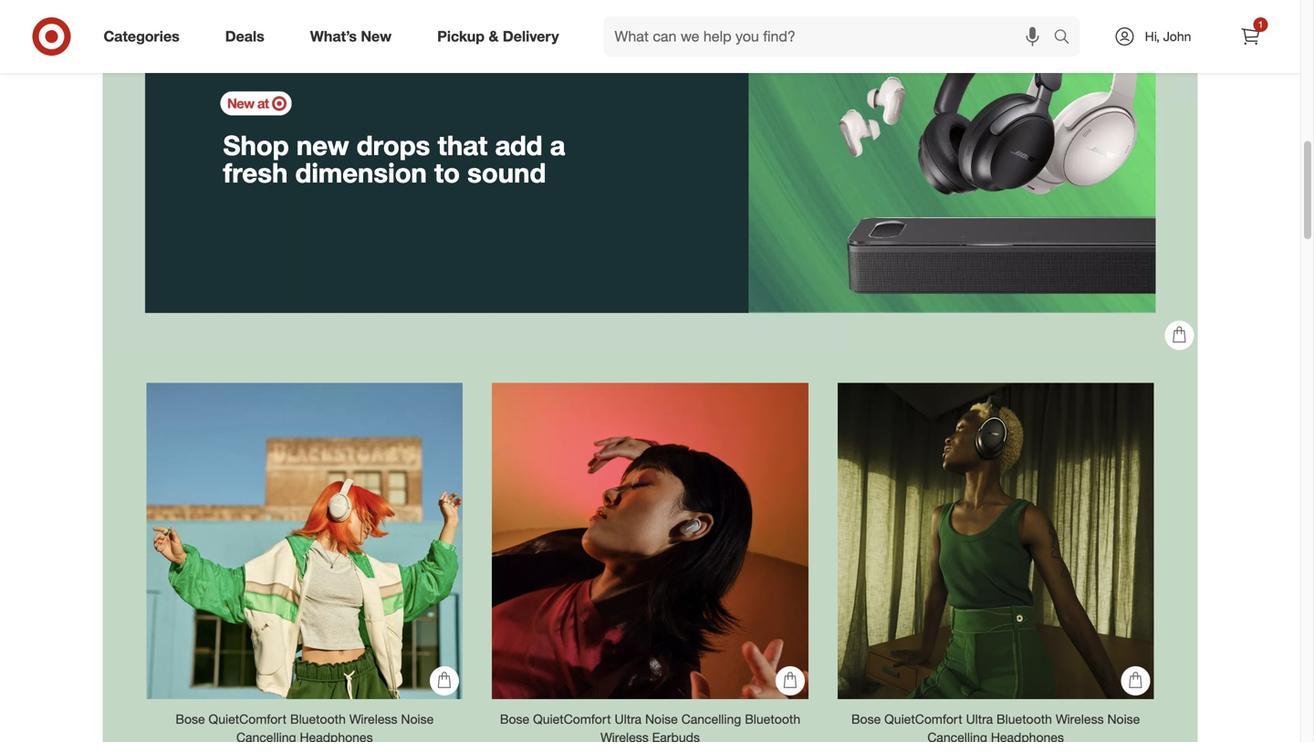 Task type: describe. For each thing, give the bounding box(es) containing it.
cancelling inside bose quietcomfort ultra noise cancelling bluetooth wireless earbuds
[[682, 711, 742, 727]]

deals link
[[210, 16, 287, 57]]

1 link
[[1231, 16, 1271, 57]]

new
[[297, 129, 349, 162]]

add
[[495, 129, 543, 162]]

cancelling inside bose quietcomfort bluetooth wireless noise cancelling headphones
[[237, 730, 296, 742]]

dimension
[[295, 156, 427, 189]]

headphones inside bose quietcomfort bluetooth wireless noise cancelling headphones
[[300, 730, 373, 742]]

hi, john
[[1146, 28, 1192, 44]]

wireless inside bose quietcomfort ultra noise cancelling bluetooth wireless earbuds
[[601, 730, 649, 742]]

new
[[361, 27, 392, 45]]

noise inside bose quietcomfort ultra bluetooth wireless noise cancelling headphones
[[1108, 711, 1141, 727]]

1
[[1259, 19, 1264, 30]]

What can we help you find? suggestions appear below search field
[[604, 16, 1059, 57]]

quietcomfort for cancelling
[[885, 711, 963, 727]]

cancelling inside bose quietcomfort ultra bluetooth wireless noise cancelling headphones
[[928, 730, 988, 742]]

wireless inside bose quietcomfort bluetooth wireless noise cancelling headphones
[[349, 711, 398, 727]]

drops
[[357, 129, 430, 162]]

noise inside bose quietcomfort ultra noise cancelling bluetooth wireless earbuds
[[646, 711, 678, 727]]

bose quietcomfort ultra noise cancelling bluetooth wireless earbuds button
[[478, 368, 823, 742]]

shop
[[223, 129, 289, 162]]

headphones inside bose quietcomfort ultra bluetooth wireless noise cancelling headphones
[[991, 730, 1065, 742]]

to
[[434, 156, 460, 189]]

what's new link
[[295, 16, 415, 57]]

pickup & delivery link
[[422, 16, 582, 57]]

wireless inside bose quietcomfort ultra bluetooth wireless noise cancelling headphones
[[1056, 711, 1104, 727]]

quietcomfort for wireless
[[533, 711, 611, 727]]

bluetooth inside bose quietcomfort ultra noise cancelling bluetooth wireless earbuds
[[745, 711, 801, 727]]

search
[[1046, 29, 1090, 47]]

search button
[[1046, 16, 1090, 60]]

bose for bose quietcomfort ultra noise cancelling bluetooth wireless earbuds
[[500, 711, 530, 727]]

deals
[[225, 27, 265, 45]]

fresh
[[223, 156, 288, 189]]

that
[[438, 129, 488, 162]]

bluetooth inside bose quietcomfort ultra bluetooth wireless noise cancelling headphones
[[997, 711, 1053, 727]]

pickup
[[437, 27, 485, 45]]



Task type: vqa. For each thing, say whether or not it's contained in the screenshot.
Noise to the right
yes



Task type: locate. For each thing, give the bounding box(es) containing it.
bose inside bose quietcomfort ultra bluetooth wireless noise cancelling headphones
[[852, 711, 881, 727]]

bose quietcomfort ultra noise cancelling bluetooth wireless earbuds
[[500, 711, 801, 742]]

1 horizontal spatial bluetooth
[[745, 711, 801, 727]]

earbuds
[[653, 730, 700, 742]]

bose inside bose quietcomfort bluetooth wireless noise cancelling headphones
[[176, 711, 205, 727]]

1 headphones from the left
[[300, 730, 373, 742]]

0 horizontal spatial cancelling
[[237, 730, 296, 742]]

2 headphones from the left
[[991, 730, 1065, 742]]

0 horizontal spatial quietcomfort
[[209, 711, 287, 727]]

1 horizontal spatial wireless
[[601, 730, 649, 742]]

bose quietcomfort bluetooth wireless noise cancelling headphones
[[176, 711, 434, 742]]

3 bluetooth from the left
[[997, 711, 1053, 727]]

2 quietcomfort from the left
[[533, 711, 611, 727]]

quietcomfort inside bose quietcomfort ultra bluetooth wireless noise cancelling headphones
[[885, 711, 963, 727]]

0 horizontal spatial noise
[[401, 711, 434, 727]]

categories link
[[88, 16, 202, 57]]

1 horizontal spatial ultra
[[967, 711, 994, 727]]

1 horizontal spatial noise
[[646, 711, 678, 727]]

ultra for wireless
[[615, 711, 642, 727]]

ultra inside bose quietcomfort ultra bluetooth wireless noise cancelling headphones
[[967, 711, 994, 727]]

ultra inside bose quietcomfort ultra noise cancelling bluetooth wireless earbuds
[[615, 711, 642, 727]]

bose inside bose quietcomfort ultra noise cancelling bluetooth wireless earbuds
[[500, 711, 530, 727]]

categories
[[104, 27, 180, 45]]

2 horizontal spatial quietcomfort
[[885, 711, 963, 727]]

2 horizontal spatial noise
[[1108, 711, 1141, 727]]

3 bose from the left
[[852, 711, 881, 727]]

&
[[489, 27, 499, 45]]

2 horizontal spatial wireless
[[1056, 711, 1104, 727]]

1 horizontal spatial quietcomfort
[[533, 711, 611, 727]]

ultra for cancelling
[[967, 711, 994, 727]]

headphones
[[300, 730, 373, 742], [991, 730, 1065, 742]]

1 quietcomfort from the left
[[209, 711, 287, 727]]

1 horizontal spatial headphones
[[991, 730, 1065, 742]]

1 bluetooth from the left
[[290, 711, 346, 727]]

bose
[[176, 711, 205, 727], [500, 711, 530, 727], [852, 711, 881, 727]]

0 horizontal spatial bose
[[176, 711, 205, 727]]

a
[[550, 129, 566, 162]]

bluetooth
[[290, 711, 346, 727], [745, 711, 801, 727], [997, 711, 1053, 727]]

2 noise from the left
[[646, 711, 678, 727]]

delivery
[[503, 27, 559, 45]]

shop new drops that add a fresh dimension to sound
[[223, 129, 566, 189]]

0 horizontal spatial wireless
[[349, 711, 398, 727]]

ultra
[[615, 711, 642, 727], [967, 711, 994, 727]]

bose quietcomfort ultra bluetooth wireless noise cancelling headphones
[[852, 711, 1141, 742]]

sound
[[468, 156, 546, 189]]

quietcomfort for headphones
[[209, 711, 287, 727]]

2 horizontal spatial cancelling
[[928, 730, 988, 742]]

0 horizontal spatial headphones
[[300, 730, 373, 742]]

shop new drops that add a fresh dimension to sound button
[[103, 0, 1198, 354]]

1 horizontal spatial bose
[[500, 711, 530, 727]]

noise inside bose quietcomfort bluetooth wireless noise cancelling headphones
[[401, 711, 434, 727]]

0 horizontal spatial ultra
[[615, 711, 642, 727]]

1 bose from the left
[[176, 711, 205, 727]]

1 noise from the left
[[401, 711, 434, 727]]

john
[[1164, 28, 1192, 44]]

bose for bose quietcomfort bluetooth wireless noise cancelling headphones
[[176, 711, 205, 727]]

3 quietcomfort from the left
[[885, 711, 963, 727]]

pickup & delivery
[[437, 27, 559, 45]]

2 bluetooth from the left
[[745, 711, 801, 727]]

what's new
[[310, 27, 392, 45]]

2 horizontal spatial bluetooth
[[997, 711, 1053, 727]]

2 ultra from the left
[[967, 711, 994, 727]]

bose quietcomfort bluetooth wireless noise cancelling headphones button
[[132, 368, 478, 742]]

noise
[[401, 711, 434, 727], [646, 711, 678, 727], [1108, 711, 1141, 727]]

0 horizontal spatial bluetooth
[[290, 711, 346, 727]]

3 noise from the left
[[1108, 711, 1141, 727]]

bluetooth inside bose quietcomfort bluetooth wireless noise cancelling headphones
[[290, 711, 346, 727]]

quietcomfort inside bose quietcomfort ultra noise cancelling bluetooth wireless earbuds
[[533, 711, 611, 727]]

wireless
[[349, 711, 398, 727], [1056, 711, 1104, 727], [601, 730, 649, 742]]

quietcomfort inside bose quietcomfort bluetooth wireless noise cancelling headphones
[[209, 711, 287, 727]]

what's
[[310, 27, 357, 45]]

2 horizontal spatial bose
[[852, 711, 881, 727]]

bose for bose quietcomfort ultra bluetooth wireless noise cancelling headphones
[[852, 711, 881, 727]]

cancelling
[[682, 711, 742, 727], [237, 730, 296, 742], [928, 730, 988, 742]]

bose quietcomfort ultra bluetooth wireless noise cancelling headphones button
[[823, 368, 1169, 742]]

quietcomfort
[[209, 711, 287, 727], [533, 711, 611, 727], [885, 711, 963, 727]]

hi,
[[1146, 28, 1160, 44]]

2 bose from the left
[[500, 711, 530, 727]]

1 ultra from the left
[[615, 711, 642, 727]]

1 horizontal spatial cancelling
[[682, 711, 742, 727]]



